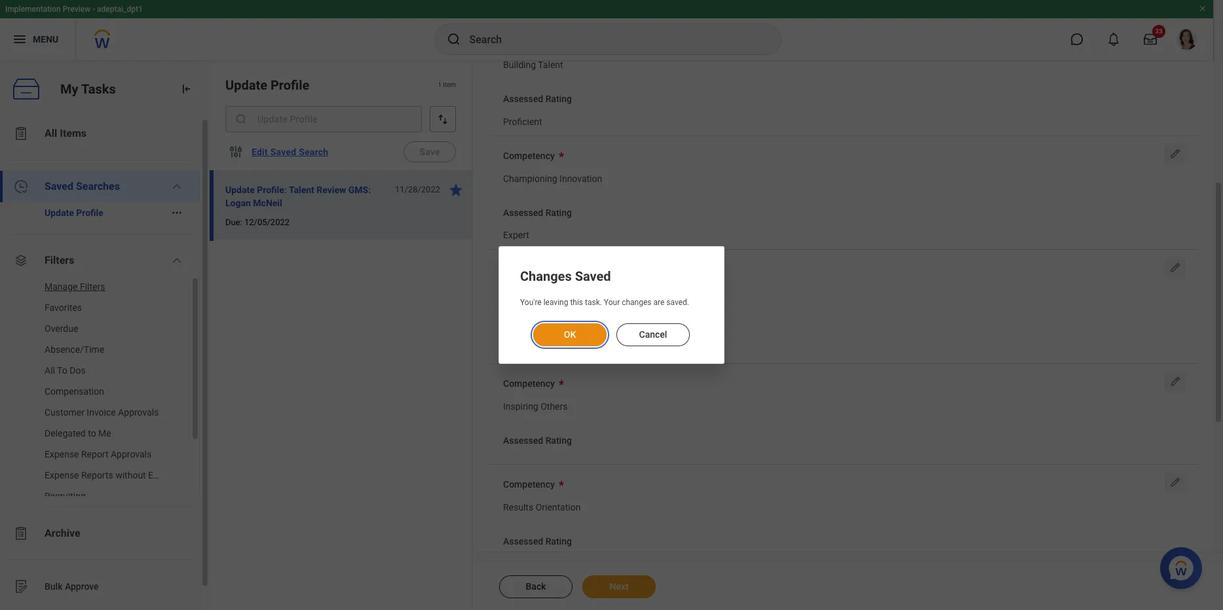 Task type: vqa. For each thing, say whether or not it's contained in the screenshot.
TEXT BOX
yes



Task type: describe. For each thing, give the bounding box(es) containing it.
Proficient text field
[[503, 109, 543, 131]]

competency for results
[[503, 480, 555, 490]]

update profile button
[[0, 203, 166, 224]]

update profile inside button
[[45, 208, 104, 218]]

innovation
[[560, 174, 603, 184]]

building talent
[[503, 60, 563, 70]]

changes
[[622, 298, 652, 307]]

orientation
[[536, 503, 581, 513]]

save button
[[404, 142, 456, 163]]

report
[[81, 450, 109, 460]]

archive
[[45, 528, 80, 540]]

update profile: talent review gms: logan mcneil
[[226, 185, 371, 208]]

results
[[503, 503, 534, 513]]

save
[[420, 147, 440, 157]]

changes saved dialog
[[499, 246, 725, 364]]

competency element for first edit image from the bottom
[[503, 494, 581, 518]]

compensation
[[45, 387, 104, 397]]

1 item
[[438, 81, 456, 89]]

bulk
[[45, 582, 63, 592]]

my
[[60, 81, 78, 97]]

filters button
[[0, 245, 200, 277]]

favorites button
[[0, 298, 177, 319]]

profile:
[[257, 185, 287, 195]]

customer invoice approvals
[[45, 408, 159, 418]]

review
[[317, 185, 346, 195]]

inspiring others
[[503, 402, 568, 412]]

list inside my tasks element
[[0, 277, 200, 507]]

all items button
[[0, 118, 200, 149]]

task.
[[585, 298, 602, 307]]

expense for expense reports without exceptions
[[45, 471, 79, 481]]

Expert text field
[[503, 223, 530, 245]]

competency element for championing innovation's edit icon
[[503, 165, 603, 189]]

4 assessed rating from the top
[[503, 436, 572, 446]]

recruiting
[[45, 492, 86, 502]]

gms:
[[349, 185, 371, 195]]

competency element for edit icon corresponding to inspiring others
[[503, 393, 568, 417]]

assessed rating element containing expert
[[503, 222, 530, 246]]

favorites
[[45, 303, 82, 313]]

clipboard image
[[13, 526, 29, 542]]

you're leaving this task. your changes are saved.
[[520, 298, 690, 307]]

searches
[[76, 180, 120, 193]]

4 rating from the top
[[546, 436, 572, 446]]

changes
[[520, 269, 572, 284]]

tasks
[[81, 81, 116, 97]]

1 horizontal spatial search image
[[446, 31, 462, 47]]

results orientation
[[503, 503, 581, 513]]

approvals for customer invoice approvals
[[118, 408, 159, 418]]

region inside changes saved dialog
[[520, 313, 703, 348]]

11/28/2022
[[395, 185, 441, 195]]

due: 12/05/2022
[[226, 218, 290, 227]]

approvals for expense report approvals
[[111, 450, 152, 460]]

item list element
[[210, 60, 473, 611]]

all to dos
[[45, 366, 86, 376]]

ok
[[564, 330, 576, 340]]

assessed for advanced
[[503, 322, 544, 332]]

due:
[[226, 218, 242, 227]]

this
[[571, 298, 583, 307]]

Championing Innovation text field
[[503, 166, 603, 189]]

rating for proficient
[[546, 94, 572, 104]]

customer invoice approvals button
[[0, 402, 177, 423]]

12/05/2022
[[244, 218, 290, 227]]

assessed rating for advanced
[[503, 322, 572, 332]]

customer
[[45, 408, 85, 418]]

update profile: talent review gms: logan mcneil button
[[226, 182, 388, 211]]

filters inside "button"
[[80, 282, 105, 292]]

0 vertical spatial update
[[226, 77, 267, 93]]

saved for changes
[[575, 269, 611, 284]]

recruiting button
[[0, 486, 177, 507]]

cancel button
[[617, 324, 690, 347]]

manage filters
[[45, 282, 105, 292]]

manage filters button
[[0, 277, 177, 298]]

update for update profile button
[[45, 208, 74, 218]]

manage
[[45, 282, 78, 292]]

assessed for proficient
[[503, 94, 544, 104]]

you're
[[520, 298, 542, 307]]

competency for championing
[[503, 151, 555, 161]]

exceptions
[[148, 471, 193, 481]]

rating for expert
[[546, 208, 572, 218]]

bulk approve
[[45, 582, 99, 592]]

saved searches button
[[0, 171, 200, 203]]

expense report approvals button
[[0, 444, 177, 465]]

cancel
[[639, 330, 668, 340]]

championing innovation
[[503, 174, 603, 184]]

archive button
[[0, 519, 200, 550]]

close environment banner image
[[1200, 5, 1207, 12]]

my tasks
[[60, 81, 116, 97]]

assessed rating element containing proficient
[[503, 108, 543, 132]]

competency for inspiring
[[503, 379, 555, 389]]

compensation button
[[0, 382, 177, 402]]

1
[[438, 81, 442, 89]]

search image inside item list element
[[235, 113, 248, 126]]

others
[[541, 402, 568, 412]]

without
[[116, 471, 146, 481]]

expense reports without exceptions
[[45, 471, 193, 481]]

edit image for inspiring others
[[1169, 376, 1183, 389]]

dos
[[70, 366, 86, 376]]

my tasks element
[[0, 60, 210, 611]]



Task type: locate. For each thing, give the bounding box(es) containing it.
implementation preview -   adeptai_dpt1
[[5, 5, 143, 14]]

1 vertical spatial assessed rating element
[[503, 222, 530, 246]]

assessed rating for expert
[[503, 208, 572, 218]]

list containing manage filters
[[0, 277, 200, 507]]

2 assessed rating from the top
[[503, 208, 572, 218]]

approvals inside button
[[118, 408, 159, 418]]

1 vertical spatial edit image
[[1169, 477, 1183, 490]]

competency element
[[503, 165, 603, 189], [503, 279, 637, 303], [503, 393, 568, 417], [503, 494, 581, 518]]

overdue button
[[0, 319, 177, 340]]

edit image
[[1169, 262, 1183, 275], [1169, 477, 1183, 490]]

0 vertical spatial filters
[[45, 254, 74, 267]]

assessed rating element
[[503, 108, 543, 132], [503, 222, 530, 246], [503, 336, 544, 360]]

bulk approve link
[[0, 572, 200, 603]]

0 vertical spatial edit image
[[1169, 148, 1183, 161]]

assessed down inspiring
[[503, 436, 544, 446]]

1 horizontal spatial profile
[[271, 77, 310, 93]]

assessed rating element containing advanced
[[503, 336, 544, 360]]

talent
[[538, 60, 563, 70], [289, 185, 315, 195]]

1 vertical spatial search image
[[235, 113, 248, 126]]

assessed rating up proficient text field
[[503, 94, 572, 104]]

3 assessed rating from the top
[[503, 322, 572, 332]]

saved searches
[[45, 180, 120, 193]]

delegated to me
[[45, 429, 111, 439]]

Inspiring Others text field
[[503, 394, 568, 417]]

update for update profile: talent review gms: logan mcneil button
[[226, 185, 255, 195]]

update inside my tasks element
[[45, 208, 74, 218]]

absence/time button
[[0, 340, 177, 361]]

rating down leaving on the left of page
[[546, 322, 572, 332]]

4 competency from the top
[[503, 480, 555, 490]]

0 horizontal spatial filters
[[45, 254, 74, 267]]

advanced
[[503, 344, 544, 355]]

adeptai_dpt1
[[97, 5, 143, 14]]

1 vertical spatial all
[[45, 366, 55, 376]]

2 vertical spatial saved
[[575, 269, 611, 284]]

1 assessed rating from the top
[[503, 94, 572, 104]]

search image up configure image
[[235, 113, 248, 126]]

all left to
[[45, 366, 55, 376]]

assessed rating for proficient
[[503, 94, 572, 104]]

rating down championing innovation
[[546, 208, 572, 218]]

None text field
[[226, 106, 422, 132], [503, 280, 637, 303], [226, 106, 422, 132], [503, 280, 637, 303]]

saved inside dropdown button
[[45, 180, 73, 193]]

clipboard image
[[13, 126, 29, 142]]

2 competency element from the top
[[503, 279, 637, 303]]

expense up recruiting on the bottom
[[45, 471, 79, 481]]

1 all from the top
[[45, 127, 57, 140]]

2 assessed from the top
[[503, 208, 544, 218]]

rating
[[546, 94, 572, 104], [546, 208, 572, 218], [546, 322, 572, 332], [546, 436, 572, 446], [546, 537, 572, 547]]

competency up results orientation text box
[[503, 480, 555, 490]]

1 horizontal spatial filters
[[80, 282, 105, 292]]

to
[[88, 429, 96, 439]]

0 horizontal spatial saved
[[45, 180, 73, 193]]

proficient
[[503, 116, 543, 127]]

0 vertical spatial talent
[[538, 60, 563, 70]]

competency up inspiring others text box
[[503, 379, 555, 389]]

search
[[299, 147, 329, 157]]

Advanced text field
[[503, 337, 544, 359]]

filters up manage
[[45, 254, 74, 267]]

2 list from the top
[[0, 277, 200, 507]]

1 vertical spatial profile
[[76, 208, 104, 218]]

changes saved
[[520, 269, 611, 284]]

logan
[[226, 198, 251, 208]]

1 assessed rating element from the top
[[503, 108, 543, 132]]

assessed rating down you're
[[503, 322, 572, 332]]

saved inside dialog
[[575, 269, 611, 284]]

notifications large image
[[1108, 33, 1121, 46]]

competency element containing results orientation
[[503, 494, 581, 518]]

Results Orientation text field
[[503, 495, 581, 518]]

chevron down image
[[172, 182, 182, 192], [172, 256, 182, 266]]

list
[[0, 118, 210, 611], [0, 277, 200, 507]]

building
[[503, 60, 536, 70]]

transformation import image
[[180, 83, 193, 96]]

reports
[[81, 471, 113, 481]]

championing
[[503, 174, 558, 184]]

edit saved search button
[[246, 139, 334, 165]]

0 vertical spatial approvals
[[118, 408, 159, 418]]

delegated to me button
[[0, 423, 177, 444]]

0 vertical spatial expense
[[45, 450, 79, 460]]

saved right edit
[[271, 147, 297, 157]]

search image
[[446, 31, 462, 47], [235, 113, 248, 126]]

1 edit image from the top
[[1169, 262, 1183, 275]]

competency up championing
[[503, 151, 555, 161]]

2 all from the top
[[45, 366, 55, 376]]

3 competency from the top
[[503, 379, 555, 389]]

expense inside 'expense report approvals' button
[[45, 450, 79, 460]]

implementation
[[5, 5, 61, 14]]

approvals inside button
[[111, 450, 152, 460]]

rating down building talent
[[546, 94, 572, 104]]

0 vertical spatial saved
[[271, 147, 297, 157]]

1 horizontal spatial talent
[[538, 60, 563, 70]]

1 list from the top
[[0, 118, 210, 611]]

0 vertical spatial search image
[[446, 31, 462, 47]]

assessed up advanced text field
[[503, 322, 544, 332]]

list containing all items
[[0, 118, 210, 611]]

chevron down image for filters
[[172, 256, 182, 266]]

inbox large image
[[1145, 33, 1158, 46]]

update inside the update profile: talent review gms: logan mcneil
[[226, 185, 255, 195]]

0 vertical spatial assessed rating element
[[503, 108, 543, 132]]

2 competency from the top
[[503, 265, 555, 275]]

edit image for championing innovation
[[1169, 148, 1183, 161]]

assessed up proficient text field
[[503, 94, 544, 104]]

search image up item at the top left
[[446, 31, 462, 47]]

competency element containing inspiring others
[[503, 393, 568, 417]]

approve
[[65, 582, 99, 592]]

all left items
[[45, 127, 57, 140]]

update right transformation import icon
[[226, 77, 267, 93]]

2 rating from the top
[[546, 208, 572, 218]]

profile inside item list element
[[271, 77, 310, 93]]

2 chevron down image from the top
[[172, 256, 182, 266]]

expense inside expense reports without exceptions button
[[45, 471, 79, 481]]

profile
[[271, 77, 310, 93], [76, 208, 104, 218]]

1 edit image from the top
[[1169, 148, 1183, 161]]

all to dos button
[[0, 361, 177, 382]]

0 vertical spatial edit image
[[1169, 262, 1183, 275]]

talent right profile:
[[289, 185, 315, 195]]

competency up you're
[[503, 265, 555, 275]]

region
[[520, 313, 703, 348]]

2 edit image from the top
[[1169, 376, 1183, 389]]

all items
[[45, 127, 87, 140]]

1 assessed from the top
[[503, 94, 544, 104]]

0 vertical spatial update profile
[[226, 77, 310, 93]]

competency element for 1st edit image
[[503, 279, 637, 303]]

saved up task.
[[575, 269, 611, 284]]

chevron down image for saved searches
[[172, 182, 182, 192]]

edit
[[252, 147, 268, 157]]

1 rating from the top
[[546, 94, 572, 104]]

1 horizontal spatial update profile
[[226, 77, 310, 93]]

saved inside button
[[271, 147, 297, 157]]

configure image
[[228, 144, 244, 160]]

saved up update profile button
[[45, 180, 73, 193]]

update down 'saved searches'
[[45, 208, 74, 218]]

saved for edit
[[271, 147, 297, 157]]

1 chevron down image from the top
[[172, 182, 182, 192]]

ok button
[[534, 324, 607, 347]]

2 edit image from the top
[[1169, 477, 1183, 490]]

0 vertical spatial chevron down image
[[172, 182, 182, 192]]

4 competency element from the top
[[503, 494, 581, 518]]

assessed rating down results orientation
[[503, 537, 572, 547]]

assessed for expert
[[503, 208, 544, 218]]

all for all items
[[45, 127, 57, 140]]

3 assessed rating element from the top
[[503, 336, 544, 360]]

invoice
[[87, 408, 116, 418]]

3 assessed from the top
[[503, 322, 544, 332]]

perspective image
[[13, 253, 29, 269]]

assessed rating down the inspiring others
[[503, 436, 572, 446]]

implementation preview -   adeptai_dpt1 banner
[[0, 0, 1214, 60]]

filters up favorites button
[[80, 282, 105, 292]]

rating for advanced
[[546, 322, 572, 332]]

update up logan
[[226, 185, 255, 195]]

absence/time
[[45, 345, 104, 355]]

1 vertical spatial update
[[226, 185, 255, 195]]

2 vertical spatial update
[[45, 208, 74, 218]]

0 horizontal spatial profile
[[76, 208, 104, 218]]

2 expense from the top
[[45, 471, 79, 481]]

1 vertical spatial chevron down image
[[172, 256, 182, 266]]

1 vertical spatial talent
[[289, 185, 315, 195]]

rename image
[[13, 579, 29, 595]]

chevron down image inside filters dropdown button
[[172, 256, 182, 266]]

talent inside the update profile: talent review gms: logan mcneil
[[289, 185, 315, 195]]

are
[[654, 298, 665, 307]]

expense reports without exceptions button
[[0, 465, 193, 486]]

1 vertical spatial saved
[[45, 180, 73, 193]]

competency element containing championing innovation
[[503, 165, 603, 189]]

5 assessed rating from the top
[[503, 537, 572, 547]]

assessed
[[503, 94, 544, 104], [503, 208, 544, 218], [503, 322, 544, 332], [503, 436, 544, 446], [503, 537, 544, 547]]

assessed rating up expert text field
[[503, 208, 572, 218]]

competency
[[503, 151, 555, 161], [503, 265, 555, 275], [503, 379, 555, 389], [503, 480, 555, 490]]

4 assessed from the top
[[503, 436, 544, 446]]

preview
[[63, 5, 91, 14]]

chevron down image inside saved searches dropdown button
[[172, 182, 182, 192]]

0 vertical spatial all
[[45, 127, 57, 140]]

delegated
[[45, 429, 86, 439]]

filters inside dropdown button
[[45, 254, 74, 267]]

approvals up without
[[111, 450, 152, 460]]

1 vertical spatial filters
[[80, 282, 105, 292]]

assessed down results
[[503, 537, 544, 547]]

all
[[45, 127, 57, 140], [45, 366, 55, 376]]

item
[[443, 81, 456, 89]]

profile inside button
[[76, 208, 104, 218]]

expert
[[503, 230, 530, 241]]

expense down delegated
[[45, 450, 79, 460]]

expense
[[45, 450, 79, 460], [45, 471, 79, 481]]

0 horizontal spatial talent
[[289, 185, 315, 195]]

saved.
[[667, 298, 690, 307]]

2 assessed rating element from the top
[[503, 222, 530, 246]]

me
[[98, 429, 111, 439]]

1 competency element from the top
[[503, 165, 603, 189]]

1 vertical spatial approvals
[[111, 450, 152, 460]]

filters
[[45, 254, 74, 267], [80, 282, 105, 292]]

leaving
[[544, 298, 569, 307]]

0 horizontal spatial search image
[[235, 113, 248, 126]]

3 rating from the top
[[546, 322, 572, 332]]

3 competency element from the top
[[503, 393, 568, 417]]

update profile inside item list element
[[226, 77, 310, 93]]

all for all to dos
[[45, 366, 55, 376]]

1 horizontal spatial saved
[[271, 147, 297, 157]]

2 horizontal spatial saved
[[575, 269, 611, 284]]

star image
[[448, 182, 464, 198]]

mcneil
[[253, 198, 282, 208]]

assessed rating element down building
[[503, 108, 543, 132]]

overdue
[[45, 324, 78, 334]]

1 vertical spatial edit image
[[1169, 376, 1183, 389]]

all inside all items button
[[45, 127, 57, 140]]

items
[[60, 127, 87, 140]]

saved
[[271, 147, 297, 157], [45, 180, 73, 193], [575, 269, 611, 284]]

talent inside text field
[[538, 60, 563, 70]]

1 competency from the top
[[503, 151, 555, 161]]

your
[[604, 298, 620, 307]]

all inside all to dos button
[[45, 366, 55, 376]]

approvals
[[118, 408, 159, 418], [111, 450, 152, 460]]

1 vertical spatial expense
[[45, 471, 79, 481]]

5 assessed from the top
[[503, 537, 544, 547]]

talent right building
[[538, 60, 563, 70]]

edit image
[[1169, 148, 1183, 161], [1169, 376, 1183, 389]]

inspiring
[[503, 402, 539, 412]]

Building Talent text field
[[503, 52, 563, 75]]

profile logan mcneil element
[[1169, 25, 1206, 54]]

rating down others on the left of the page
[[546, 436, 572, 446]]

2 vertical spatial assessed rating element
[[503, 336, 544, 360]]

1 vertical spatial update profile
[[45, 208, 104, 218]]

assessed rating element up changes at the top left of the page
[[503, 222, 530, 246]]

rating down orientation
[[546, 537, 572, 547]]

1 expense from the top
[[45, 450, 79, 460]]

5 rating from the top
[[546, 537, 572, 547]]

-
[[93, 5, 95, 14]]

to
[[57, 366, 67, 376]]

region containing ok
[[520, 313, 703, 348]]

clock check image
[[13, 179, 29, 195]]

assessed up expert text field
[[503, 208, 544, 218]]

approvals right invoice
[[118, 408, 159, 418]]

expense for expense report approvals
[[45, 450, 79, 460]]

0 horizontal spatial update profile
[[45, 208, 104, 218]]

assessed rating element down you're
[[503, 336, 544, 360]]

0 vertical spatial profile
[[271, 77, 310, 93]]

edit saved search
[[252, 147, 329, 157]]



